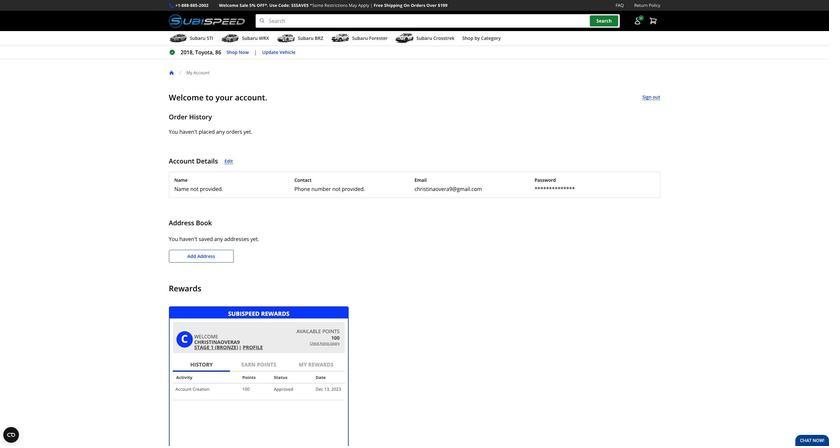 Task type: locate. For each thing, give the bounding box(es) containing it.
a subaru forester thumbnail image image
[[331, 33, 350, 43]]

open widget image
[[3, 427, 19, 443]]

home image
[[169, 70, 174, 75]]

dialog
[[169, 306, 349, 446]]

a subaru crosstrek thumbnail image image
[[396, 33, 414, 43]]

button image
[[634, 17, 642, 25]]

subispeed logo image
[[169, 14, 245, 28]]

search input field
[[256, 14, 620, 28]]

a subaru brz thumbnail image image
[[277, 33, 295, 43]]



Task type: vqa. For each thing, say whether or not it's contained in the screenshot.
a subaru STI Thumbnail Image
yes



Task type: describe. For each thing, give the bounding box(es) containing it.
a subaru sti thumbnail image image
[[169, 33, 187, 43]]

a subaru wrx thumbnail image image
[[221, 33, 239, 43]]



